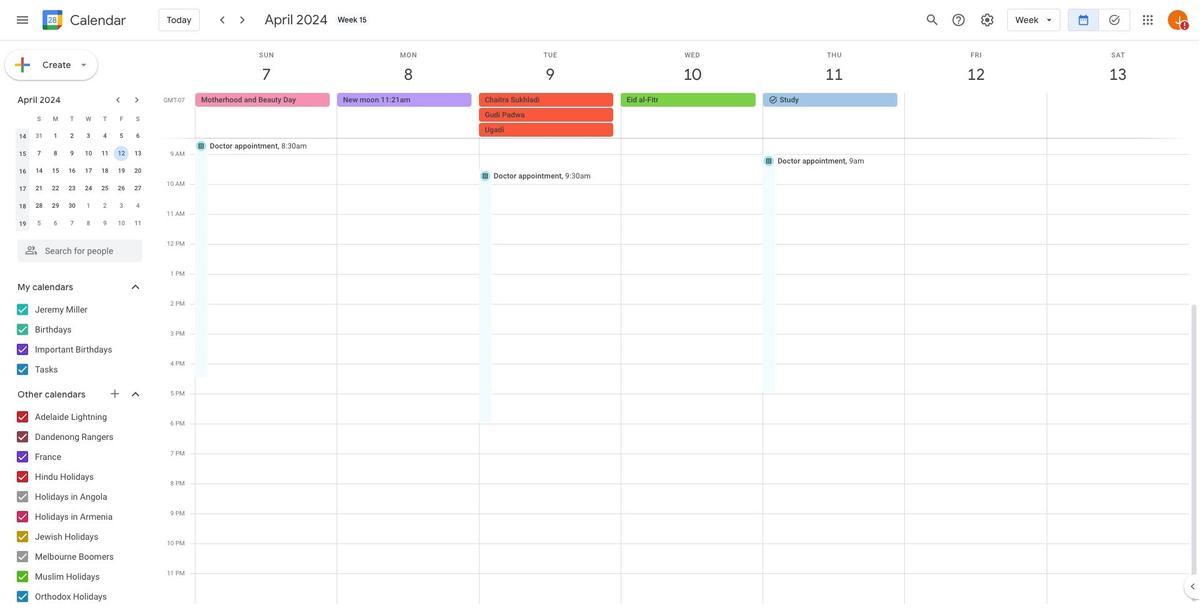 Task type: vqa. For each thing, say whether or not it's contained in the screenshot.
'1' to the middle
no



Task type: locate. For each thing, give the bounding box(es) containing it.
9 element
[[65, 146, 80, 161]]

4 element
[[98, 129, 112, 144]]

17 element
[[81, 164, 96, 179]]

heading inside calendar element
[[67, 13, 126, 28]]

26 element
[[114, 181, 129, 196]]

row
[[190, 93, 1200, 138], [14, 110, 146, 127], [14, 127, 146, 145], [14, 145, 146, 162], [14, 162, 146, 180], [14, 180, 146, 197], [14, 197, 146, 215], [14, 215, 146, 232]]

main drawer image
[[15, 12, 30, 27]]

column header
[[14, 110, 31, 127]]

23 element
[[65, 181, 80, 196]]

heading
[[67, 13, 126, 28]]

Search for people text field
[[25, 240, 135, 262]]

27 element
[[130, 181, 145, 196]]

cell
[[479, 93, 621, 138], [905, 93, 1047, 138], [1047, 93, 1189, 138], [113, 145, 130, 162]]

calendar element
[[40, 7, 126, 35]]

15 element
[[48, 164, 63, 179]]

25 element
[[98, 181, 112, 196]]

may 11 element
[[130, 216, 145, 231]]

grid
[[160, 41, 1200, 605]]

row group
[[14, 127, 146, 232]]

may 6 element
[[48, 216, 63, 231]]

3 element
[[81, 129, 96, 144]]

7 element
[[32, 146, 47, 161]]

cell inside april 2024 grid
[[113, 145, 130, 162]]

29 element
[[48, 199, 63, 214]]

row group inside april 2024 grid
[[14, 127, 146, 232]]

column header inside april 2024 grid
[[14, 110, 31, 127]]

5 element
[[114, 129, 129, 144]]

None search field
[[0, 235, 155, 262]]

8 element
[[48, 146, 63, 161]]



Task type: describe. For each thing, give the bounding box(es) containing it.
may 8 element
[[81, 216, 96, 231]]

other calendars list
[[2, 407, 155, 605]]

settings menu image
[[980, 12, 995, 27]]

10 element
[[81, 146, 96, 161]]

may 7 element
[[65, 216, 80, 231]]

19 element
[[114, 164, 129, 179]]

may 9 element
[[98, 216, 112, 231]]

may 4 element
[[130, 199, 145, 214]]

28 element
[[32, 199, 47, 214]]

12 element
[[114, 146, 129, 161]]

22 element
[[48, 181, 63, 196]]

march 31 element
[[32, 129, 47, 144]]

1 element
[[48, 129, 63, 144]]

13 element
[[130, 146, 145, 161]]

may 1 element
[[81, 199, 96, 214]]

11 element
[[98, 146, 112, 161]]

add other calendars image
[[109, 388, 121, 400]]

my calendars list
[[2, 300, 155, 380]]

24 element
[[81, 181, 96, 196]]

16 element
[[65, 164, 80, 179]]

18 element
[[98, 164, 112, 179]]

20 element
[[130, 164, 145, 179]]

may 5 element
[[32, 216, 47, 231]]

may 2 element
[[98, 199, 112, 214]]

6 element
[[130, 129, 145, 144]]

14 element
[[32, 164, 47, 179]]

21 element
[[32, 181, 47, 196]]

may 10 element
[[114, 216, 129, 231]]

30 element
[[65, 199, 80, 214]]

2 element
[[65, 129, 80, 144]]

may 3 element
[[114, 199, 129, 214]]

april 2024 grid
[[12, 110, 146, 232]]



